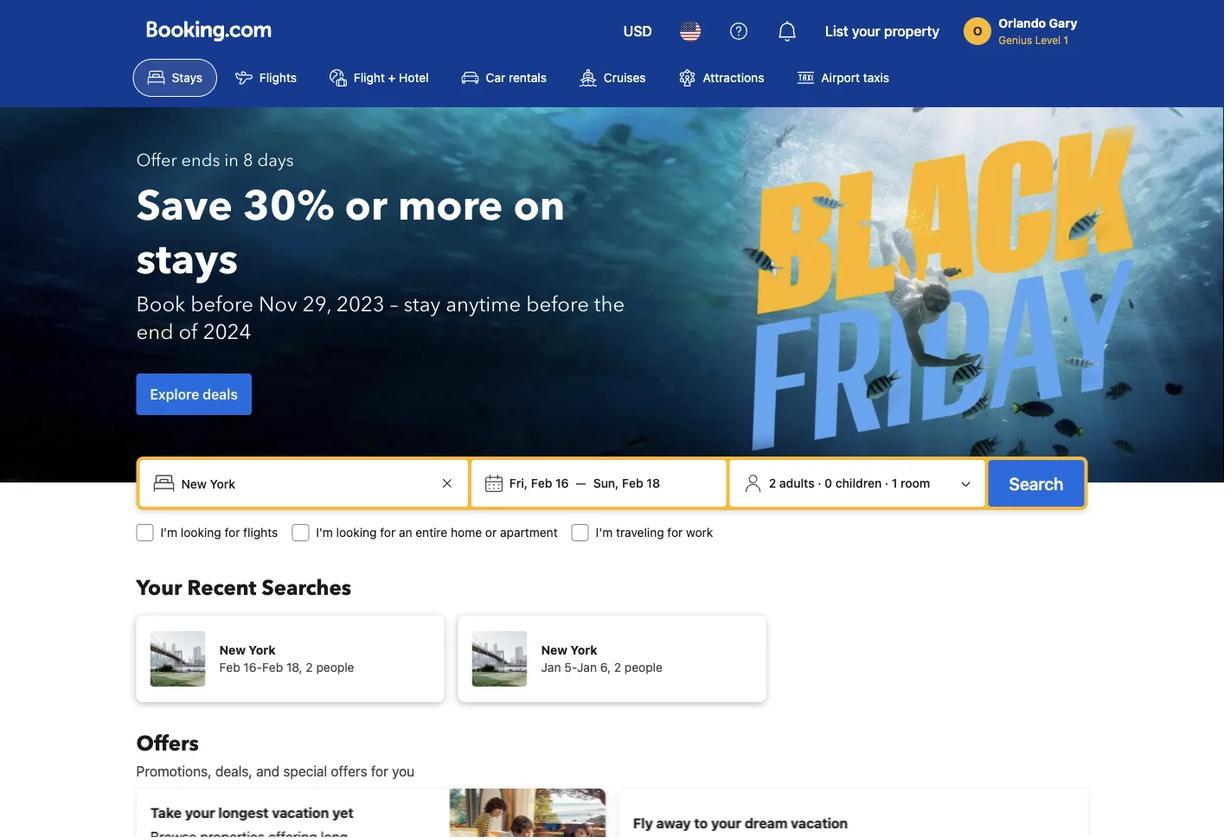 Task type: locate. For each thing, give the bounding box(es) containing it.
0 horizontal spatial your
[[185, 805, 215, 822]]

nov
[[259, 290, 298, 319]]

entire
[[416, 526, 448, 540]]

for left flights
[[225, 526, 240, 540]]

1 i'm from the left
[[316, 526, 333, 540]]

york
[[249, 643, 276, 658], [571, 643, 598, 658]]

new up 16-
[[219, 643, 246, 658]]

i'm
[[316, 526, 333, 540], [596, 526, 613, 540]]

home
[[451, 526, 482, 540]]

1 horizontal spatial york
[[571, 643, 598, 658]]

2 inside new york jan 5-jan 6, 2 people
[[614, 661, 622, 675]]

gary
[[1050, 16, 1078, 30]]

0 horizontal spatial looking
[[181, 526, 221, 540]]

flight + hotel link
[[315, 59, 444, 97]]

explore deals link
[[136, 374, 252, 415]]

before left the
[[526, 290, 589, 319]]

1 horizontal spatial 1
[[1064, 34, 1069, 46]]

or right home
[[485, 526, 497, 540]]

fly away to your dream vacation
[[633, 816, 848, 832]]

· right "children"
[[885, 476, 889, 491]]

2 inside new york feb 16-feb 18, 2 people
[[306, 661, 313, 675]]

new inside new york feb 16-feb 18, 2 people
[[219, 643, 246, 658]]

0 vertical spatial 1
[[1064, 34, 1069, 46]]

attractions link
[[664, 59, 779, 97]]

1 vertical spatial or
[[485, 526, 497, 540]]

i'm left the traveling
[[596, 526, 613, 540]]

cruises
[[604, 71, 646, 85]]

0 horizontal spatial jan
[[541, 661, 561, 675]]

0 horizontal spatial york
[[249, 643, 276, 658]]

new inside new york jan 5-jan 6, 2 people
[[541, 643, 568, 658]]

attractions
[[703, 71, 765, 85]]

1 horizontal spatial looking
[[336, 526, 377, 540]]

york inside new york feb 16-feb 18, 2 people
[[249, 643, 276, 658]]

2 horizontal spatial 2
[[769, 476, 777, 491]]

search
[[1010, 473, 1064, 494]]

1 vertical spatial 1
[[892, 476, 898, 491]]

2024
[[203, 318, 251, 347]]

2 jan from the left
[[577, 661, 597, 675]]

york inside new york jan 5-jan 6, 2 people
[[571, 643, 598, 658]]

for left "an"
[[380, 526, 396, 540]]

2 people from the left
[[625, 661, 663, 675]]

1 york from the left
[[249, 643, 276, 658]]

1 horizontal spatial jan
[[577, 661, 597, 675]]

2 adults · 0 children · 1 room
[[769, 476, 931, 491]]

1 horizontal spatial 2
[[614, 661, 622, 675]]

0 horizontal spatial or
[[345, 178, 388, 235]]

2 looking from the left
[[336, 526, 377, 540]]

1 horizontal spatial i'm
[[596, 526, 613, 540]]

i'm down where are you going? field
[[316, 526, 333, 540]]

searches
[[262, 574, 351, 603]]

feb
[[531, 476, 553, 491], [622, 476, 644, 491], [219, 661, 240, 675], [262, 661, 283, 675]]

york up 5-
[[571, 643, 598, 658]]

your
[[852, 23, 881, 39], [185, 805, 215, 822], [711, 816, 741, 832]]

i'm for i'm looking for an entire home or apartment
[[316, 526, 333, 540]]

your recent searches
[[136, 574, 351, 603]]

deals,
[[215, 764, 253, 780]]

level
[[1036, 34, 1061, 46]]

your inside "list your property" link
[[852, 23, 881, 39]]

1 new from the left
[[219, 643, 246, 658]]

apartment
[[500, 526, 558, 540]]

looking left "an"
[[336, 526, 377, 540]]

for left work
[[668, 526, 683, 540]]

before
[[191, 290, 254, 319], [526, 290, 589, 319]]

0 horizontal spatial ·
[[818, 476, 822, 491]]

· left 0
[[818, 476, 822, 491]]

offers
[[136, 730, 199, 759]]

york up 16-
[[249, 643, 276, 658]]

jan left 5-
[[541, 661, 561, 675]]

1 before from the left
[[191, 290, 254, 319]]

looking
[[181, 526, 221, 540], [336, 526, 377, 540]]

i'm for i'm traveling for work
[[596, 526, 613, 540]]

you
[[392, 764, 415, 780]]

vacation down special
[[272, 805, 329, 822]]

0 horizontal spatial 2
[[306, 661, 313, 675]]

airport taxis
[[822, 71, 890, 85]]

1 horizontal spatial or
[[485, 526, 497, 540]]

york for 16-
[[249, 643, 276, 658]]

your right list
[[852, 23, 881, 39]]

promotions,
[[136, 764, 212, 780]]

0 horizontal spatial new
[[219, 643, 246, 658]]

·
[[818, 476, 822, 491], [885, 476, 889, 491]]

people for feb 16-feb 18, 2 people
[[316, 661, 354, 675]]

1
[[1064, 34, 1069, 46], [892, 476, 898, 491]]

0 horizontal spatial i'm
[[316, 526, 333, 540]]

offer ends in 8 days save 30% or more on stays book before nov 29, 2023 – stay anytime before the end of 2024
[[136, 149, 625, 347]]

–
[[390, 290, 398, 319]]

for
[[225, 526, 240, 540], [380, 526, 396, 540], [668, 526, 683, 540], [371, 764, 388, 780]]

1 people from the left
[[316, 661, 354, 675]]

0 horizontal spatial before
[[191, 290, 254, 319]]

1 horizontal spatial before
[[526, 290, 589, 319]]

2 horizontal spatial your
[[852, 23, 881, 39]]

1 down gary
[[1064, 34, 1069, 46]]

1 horizontal spatial new
[[541, 643, 568, 658]]

1 inside 2 adults · 0 children · 1 room button
[[892, 476, 898, 491]]

2 new from the left
[[541, 643, 568, 658]]

1 horizontal spatial your
[[711, 816, 741, 832]]

1 left room
[[892, 476, 898, 491]]

york for 5-
[[571, 643, 598, 658]]

2 i'm from the left
[[596, 526, 613, 540]]

0 horizontal spatial 1
[[892, 476, 898, 491]]

1 horizontal spatial people
[[625, 661, 663, 675]]

before left nov
[[191, 290, 254, 319]]

people right 18,
[[316, 661, 354, 675]]

your right to
[[711, 816, 741, 832]]

2 york from the left
[[571, 643, 598, 658]]

stays link
[[133, 59, 217, 97]]

new for feb
[[219, 643, 246, 658]]

children
[[836, 476, 882, 491]]

2 right 18,
[[306, 661, 313, 675]]

people for jan 5-jan 6, 2 people
[[625, 661, 663, 675]]

6,
[[600, 661, 611, 675]]

18,
[[286, 661, 303, 675]]

more
[[398, 178, 503, 235]]

recent
[[187, 574, 257, 603]]

or inside offer ends in 8 days save 30% or more on stays book before nov 29, 2023 – stay anytime before the end of 2024
[[345, 178, 388, 235]]

0 horizontal spatial people
[[316, 661, 354, 675]]

1 horizontal spatial vacation
[[791, 816, 848, 832]]

vacation right dream
[[791, 816, 848, 832]]

new up 5-
[[541, 643, 568, 658]]

people inside new york feb 16-feb 18, 2 people
[[316, 661, 354, 675]]

for for an
[[380, 526, 396, 540]]

for left you
[[371, 764, 388, 780]]

—
[[576, 476, 587, 491]]

people right 6,
[[625, 661, 663, 675]]

new
[[219, 643, 246, 658], [541, 643, 568, 658]]

or
[[345, 178, 388, 235], [485, 526, 497, 540]]

0 horizontal spatial vacation
[[272, 805, 329, 822]]

book
[[136, 290, 186, 319]]

1 looking from the left
[[181, 526, 221, 540]]

your
[[136, 574, 182, 603]]

on
[[514, 178, 565, 235]]

airport taxis link
[[783, 59, 904, 97]]

days
[[257, 149, 294, 173]]

looking right 'i'm'
[[181, 526, 221, 540]]

0 vertical spatial or
[[345, 178, 388, 235]]

anytime
[[446, 290, 521, 319]]

traveling
[[616, 526, 664, 540]]

1 horizontal spatial ·
[[885, 476, 889, 491]]

people inside new york jan 5-jan 6, 2 people
[[625, 661, 663, 675]]

for for flights
[[225, 526, 240, 540]]

i'm looking for an entire home or apartment
[[316, 526, 558, 540]]

your right take
[[185, 805, 215, 822]]

2 right 6,
[[614, 661, 622, 675]]

2 left adults
[[769, 476, 777, 491]]

18
[[647, 476, 660, 491]]

0
[[825, 476, 833, 491]]

offers
[[331, 764, 368, 780]]

car
[[486, 71, 506, 85]]

jan left 6,
[[577, 661, 597, 675]]

taxis
[[864, 71, 890, 85]]

or right 30%
[[345, 178, 388, 235]]



Task type: vqa. For each thing, say whether or not it's contained in the screenshot.
I'm looking for an entire home or apartment
yes



Task type: describe. For each thing, give the bounding box(es) containing it.
feb left 16-
[[219, 661, 240, 675]]

list your property link
[[815, 10, 950, 52]]

special
[[283, 764, 327, 780]]

and
[[256, 764, 280, 780]]

feb left '16'
[[531, 476, 553, 491]]

orlando
[[999, 16, 1047, 30]]

flight + hotel
[[354, 71, 429, 85]]

car rentals
[[486, 71, 547, 85]]

16-
[[244, 661, 262, 675]]

property
[[884, 23, 940, 39]]

2 · from the left
[[885, 476, 889, 491]]

30%
[[243, 178, 335, 235]]

car rentals link
[[447, 59, 562, 97]]

fly
[[633, 816, 653, 832]]

explore deals
[[150, 386, 238, 403]]

save
[[136, 178, 233, 235]]

list your property
[[826, 23, 940, 39]]

new for jan
[[541, 643, 568, 658]]

ends
[[181, 149, 220, 173]]

list
[[826, 23, 849, 39]]

take your longest vacation yet image
[[450, 789, 605, 838]]

your for list
[[852, 23, 881, 39]]

offers promotions, deals, and special offers for you
[[136, 730, 415, 780]]

your account menu orlando gary genius level 1 element
[[964, 8, 1085, 48]]

2 before from the left
[[526, 290, 589, 319]]

new york feb 16-feb 18, 2 people
[[219, 643, 354, 675]]

stays
[[136, 232, 238, 289]]

room
[[901, 476, 931, 491]]

usd button
[[613, 10, 663, 52]]

feb left 18
[[622, 476, 644, 491]]

stays
[[172, 71, 202, 85]]

an
[[399, 526, 412, 540]]

deals
[[203, 386, 238, 403]]

for for work
[[668, 526, 683, 540]]

sun,
[[594, 476, 619, 491]]

work
[[686, 526, 713, 540]]

end
[[136, 318, 173, 347]]

i'm
[[161, 526, 178, 540]]

2 adults · 0 children · 1 room button
[[737, 467, 978, 500]]

2 for new york feb 16-feb 18, 2 people
[[306, 661, 313, 675]]

i'm looking for flights
[[161, 526, 278, 540]]

genius
[[999, 34, 1033, 46]]

new york jan 5-jan 6, 2 people
[[541, 643, 663, 675]]

offer
[[136, 149, 177, 173]]

1 jan from the left
[[541, 661, 561, 675]]

the
[[594, 290, 625, 319]]

stay
[[404, 290, 441, 319]]

flights
[[260, 71, 297, 85]]

2 for new york jan 5-jan 6, 2 people
[[614, 661, 622, 675]]

1 inside orlando gary genius level 1
[[1064, 34, 1069, 46]]

of
[[179, 318, 198, 347]]

orlando gary genius level 1
[[999, 16, 1078, 46]]

explore
[[150, 386, 199, 403]]

2 inside button
[[769, 476, 777, 491]]

airport
[[822, 71, 860, 85]]

dream
[[745, 816, 788, 832]]

away
[[656, 816, 691, 832]]

Where are you going? field
[[174, 468, 437, 499]]

usd
[[624, 23, 652, 39]]

rentals
[[509, 71, 547, 85]]

your for take
[[185, 805, 215, 822]]

5-
[[565, 661, 577, 675]]

o
[[973, 24, 983, 38]]

feb left 18,
[[262, 661, 283, 675]]

adults
[[780, 476, 815, 491]]

take
[[150, 805, 181, 822]]

flight
[[354, 71, 385, 85]]

take your longest vacation yet
[[150, 805, 353, 822]]

1 · from the left
[[818, 476, 822, 491]]

search button
[[989, 460, 1085, 507]]

flights link
[[221, 59, 312, 97]]

16
[[556, 476, 569, 491]]

sun, feb 18 button
[[587, 468, 667, 499]]

looking for i'm
[[181, 526, 221, 540]]

to
[[694, 816, 708, 832]]

for inside offers promotions, deals, and special offers for you
[[371, 764, 388, 780]]

looking for i'm
[[336, 526, 377, 540]]

longest
[[218, 805, 268, 822]]

2023
[[337, 290, 385, 319]]

29,
[[303, 290, 332, 319]]

yet
[[332, 805, 353, 822]]

in
[[224, 149, 239, 173]]

8
[[243, 149, 253, 173]]

fri,
[[510, 476, 528, 491]]

booking.com image
[[147, 21, 271, 42]]

cruises link
[[565, 59, 661, 97]]

i'm traveling for work
[[596, 526, 713, 540]]

flights
[[243, 526, 278, 540]]

+
[[388, 71, 396, 85]]

fri, feb 16 button
[[503, 468, 576, 499]]



